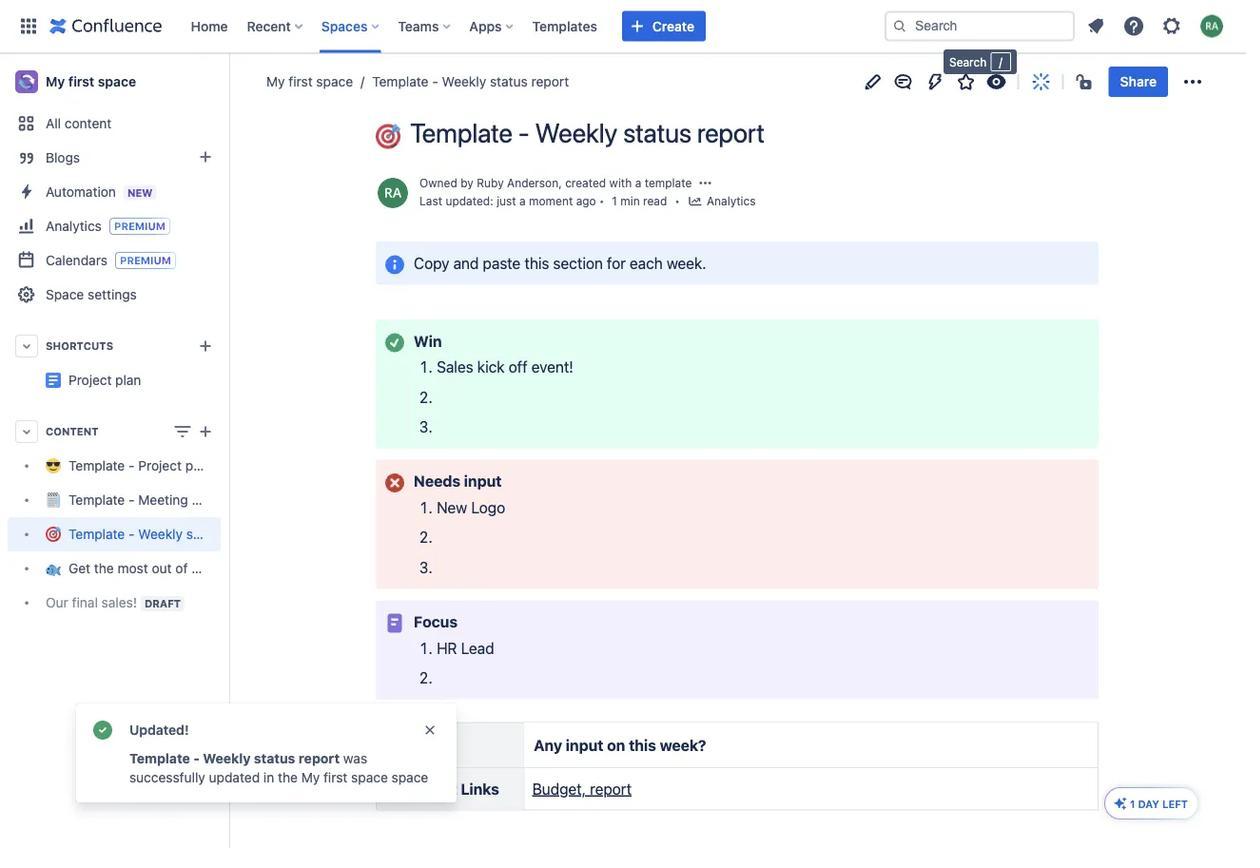 Task type: locate. For each thing, give the bounding box(es) containing it.
notes
[[192, 492, 226, 508]]

my first space up content
[[46, 74, 136, 89]]

status down apps popup button
[[490, 74, 528, 89]]

1 my first space from the left
[[46, 74, 136, 89]]

status up in on the left of the page
[[254, 751, 295, 767]]

template - weekly status report link up most at the left of page
[[8, 518, 265, 552]]

2 horizontal spatial plan
[[268, 365, 294, 381]]

updated
[[209, 770, 260, 786]]

this
[[525, 254, 549, 272], [629, 737, 657, 755]]

space element
[[0, 53, 294, 849]]

create button
[[622, 11, 706, 41]]

my first space link down recent dropdown button
[[266, 72, 353, 91]]

new
[[127, 187, 153, 199], [437, 499, 468, 517]]

report up manage page ownership icon
[[698, 117, 765, 148]]

space settings
[[46, 287, 137, 303]]

template - weekly status report link
[[353, 72, 569, 91], [8, 518, 265, 552]]

search
[[950, 55, 987, 69]]

a
[[635, 176, 642, 190], [520, 195, 526, 208]]

1
[[612, 195, 618, 208], [1131, 798, 1136, 811]]

0 vertical spatial the
[[94, 561, 114, 577]]

input up the logo
[[464, 473, 502, 491]]

success image
[[91, 720, 114, 742]]

0 horizontal spatial analytics
[[46, 218, 102, 234]]

template - weekly status report link inside "tree"
[[8, 518, 265, 552]]

1 vertical spatial input
[[566, 737, 604, 755]]

more actions image
[[1182, 70, 1205, 93]]

0 horizontal spatial first
[[68, 74, 94, 89]]

ruby anderson image
[[378, 178, 408, 208]]

:dart: image
[[376, 124, 401, 149], [376, 124, 401, 149]]

weekly
[[442, 74, 487, 89], [535, 117, 618, 148], [138, 527, 183, 542], [203, 751, 251, 767]]

day
[[1139, 798, 1160, 811]]

most
[[118, 561, 148, 577]]

read
[[643, 195, 667, 208]]

min
[[621, 195, 640, 208]]

1 vertical spatial the
[[278, 770, 298, 786]]

just a moment ago link
[[497, 195, 596, 208]]

1 horizontal spatial analytics
[[707, 195, 756, 208]]

0 horizontal spatial my first space
[[46, 74, 136, 89]]

1 right premium icon
[[1131, 798, 1136, 811]]

budget,
[[533, 780, 586, 799]]

left
[[1163, 798, 1189, 811]]

teams
[[398, 18, 439, 34]]

space
[[98, 74, 136, 89], [316, 74, 353, 89], [257, 561, 293, 577], [351, 770, 388, 786], [392, 770, 429, 786]]

report inside "tree"
[[228, 527, 265, 542]]

all
[[46, 116, 61, 131]]

0 horizontal spatial my first space link
[[8, 63, 221, 101]]

this right paste at the left top
[[525, 254, 549, 272]]

templates
[[533, 18, 598, 34]]

template up the successfully
[[129, 751, 190, 767]]

status up your
[[186, 527, 224, 542]]

project plan
[[221, 365, 294, 381], [69, 373, 141, 388]]

,
[[559, 176, 562, 190]]

weekly up updated
[[203, 751, 251, 767]]

a right just at the top
[[520, 195, 526, 208]]

1 vertical spatial template - weekly status report link
[[8, 518, 265, 552]]

my first space link up all content "link"
[[8, 63, 221, 101]]

first up all content
[[68, 74, 94, 89]]

my first space link
[[8, 63, 221, 101], [266, 72, 353, 91]]

0 vertical spatial premium image
[[109, 218, 170, 235]]

0 vertical spatial a
[[635, 176, 642, 190]]

0 vertical spatial this
[[525, 254, 549, 272]]

edit this page image
[[862, 70, 885, 93]]

project plan for project plan link on top of change view "icon"
[[221, 365, 294, 381]]

report up "team"
[[228, 527, 265, 542]]

content
[[46, 426, 99, 438]]

premium image up calendars link
[[109, 218, 170, 235]]

1 for 1 min read
[[612, 195, 618, 208]]

template
[[372, 74, 429, 89], [410, 117, 513, 148], [69, 458, 125, 474], [69, 492, 125, 508], [69, 527, 125, 542], [129, 751, 190, 767]]

analytics down manage page ownership icon
[[707, 195, 756, 208]]

a right with
[[635, 176, 642, 190]]

0 vertical spatial analytics
[[707, 195, 756, 208]]

premium image up space settings link
[[115, 252, 176, 269]]

0 horizontal spatial the
[[94, 561, 114, 577]]

1 horizontal spatial project plan
[[221, 365, 294, 381]]

first
[[68, 74, 94, 89], [289, 74, 313, 89], [324, 770, 348, 786]]

project plan link down 'shortcuts' dropdown button at the top left of page
[[69, 373, 141, 388]]

lead
[[461, 639, 495, 657]]

any
[[534, 737, 562, 755]]

share button
[[1109, 67, 1169, 97]]

weekly up out
[[138, 527, 183, 542]]

section
[[553, 254, 603, 272]]

0 vertical spatial 1
[[612, 195, 618, 208]]

1 vertical spatial new
[[437, 499, 468, 517]]

template - weekly status report down meeting
[[69, 527, 265, 542]]

create a blog image
[[194, 146, 217, 168]]

just
[[497, 195, 517, 208]]

template - weekly status report link down the global element
[[353, 72, 569, 91]]

template - weekly status report up created on the top left
[[410, 117, 765, 148]]

this for paste
[[525, 254, 549, 272]]

input for any
[[566, 737, 604, 755]]

analytics
[[707, 195, 756, 208], [46, 218, 102, 234]]

event!
[[532, 358, 574, 376]]

0 horizontal spatial 1
[[612, 195, 618, 208]]

panel error image
[[384, 472, 406, 495]]

my right "collapse sidebar" icon
[[266, 74, 285, 89]]

templates link
[[527, 11, 603, 41]]

- up the successfully
[[193, 751, 200, 767]]

weekly down the global element
[[442, 74, 487, 89]]

1 vertical spatial 1
[[1131, 798, 1136, 811]]

this right on
[[629, 737, 657, 755]]

plan
[[268, 365, 294, 381], [115, 373, 141, 388], [185, 458, 211, 474]]

1 left "min"
[[612, 195, 618, 208]]

project plan for project plan link under 'shortcuts' dropdown button at the top left of page
[[69, 373, 141, 388]]

0 horizontal spatial my
[[46, 74, 65, 89]]

template down the 'template - project plan' link
[[69, 492, 125, 508]]

hr
[[437, 639, 457, 657]]

1 horizontal spatial my
[[266, 74, 285, 89]]

updated!
[[129, 723, 189, 739]]

0 horizontal spatial template - weekly status report link
[[8, 518, 265, 552]]

template down content dropdown button
[[69, 458, 125, 474]]

any input on this week?
[[534, 737, 707, 755]]

my inside was successfully updated in the my first space space
[[301, 770, 320, 786]]

premium image inside analytics link
[[109, 218, 170, 235]]

owned by ruby anderson , created with a template
[[420, 176, 692, 190]]

new up analytics link
[[127, 187, 153, 199]]

1 horizontal spatial first
[[289, 74, 313, 89]]

2 horizontal spatial first
[[324, 770, 348, 786]]

1 horizontal spatial template - weekly status report link
[[353, 72, 569, 91]]

0 vertical spatial new
[[127, 187, 153, 199]]

add shortcut image
[[194, 335, 217, 358]]

template
[[645, 176, 692, 190]]

shortcuts
[[46, 340, 113, 353]]

- up ruby anderson 'link'
[[518, 117, 530, 148]]

0 vertical spatial template - weekly status report link
[[353, 72, 569, 91]]

premium image
[[109, 218, 170, 235], [115, 252, 176, 269]]

stop watching image
[[986, 70, 1009, 93]]

1 horizontal spatial 1
[[1131, 798, 1136, 811]]

1 vertical spatial this
[[629, 737, 657, 755]]

new for new logo
[[437, 499, 468, 517]]

- up most at the left of page
[[129, 527, 135, 542]]

my inside space 'element'
[[46, 74, 65, 89]]

1 horizontal spatial a
[[635, 176, 642, 190]]

0 horizontal spatial project plan
[[69, 373, 141, 388]]

new inside space 'element'
[[127, 187, 153, 199]]

home
[[191, 18, 228, 34]]

1 horizontal spatial project
[[138, 458, 182, 474]]

1 vertical spatial analytics
[[46, 218, 102, 234]]

notes
[[386, 737, 429, 755]]

analytics up calendars
[[46, 218, 102, 234]]

the right get
[[94, 561, 114, 577]]

new for new
[[127, 187, 153, 199]]

1 horizontal spatial input
[[566, 737, 604, 755]]

space right "team"
[[257, 561, 293, 577]]

template - weekly status report inside space 'element'
[[69, 527, 265, 542]]

banner
[[0, 0, 1247, 53]]

report
[[532, 74, 569, 89], [698, 117, 765, 148], [228, 527, 265, 542], [299, 751, 340, 767], [590, 780, 632, 799]]

1 horizontal spatial new
[[437, 499, 468, 517]]

manage page ownership image
[[698, 175, 713, 191]]

my first space down recent dropdown button
[[266, 74, 353, 89]]

kick
[[478, 358, 505, 376]]

spaces
[[322, 18, 368, 34]]

premium image inside calendars link
[[115, 252, 176, 269]]

tree
[[8, 449, 293, 621]]

0 horizontal spatial a
[[520, 195, 526, 208]]

confluence image
[[49, 15, 162, 38], [49, 15, 162, 38]]

your profile and preferences image
[[1201, 15, 1224, 38]]

- left meeting
[[129, 492, 135, 508]]

automation menu button icon image
[[925, 70, 948, 93]]

1 horizontal spatial this
[[629, 737, 657, 755]]

1 inside popup button
[[1131, 798, 1136, 811]]

0 horizontal spatial this
[[525, 254, 549, 272]]

my right in on the left of the page
[[301, 770, 320, 786]]

premium image for calendars
[[115, 252, 176, 269]]

template inside the 'template - project plan' link
[[69, 458, 125, 474]]

project inside the 'template - project plan' link
[[138, 458, 182, 474]]

project
[[221, 365, 264, 381], [69, 373, 112, 388], [138, 458, 182, 474]]

out
[[152, 561, 172, 577]]

the inside was successfully updated in the my first space space
[[278, 770, 298, 786]]

0 horizontal spatial input
[[464, 473, 502, 491]]

0 vertical spatial input
[[464, 473, 502, 491]]

input left on
[[566, 737, 604, 755]]

new logo
[[437, 499, 506, 517]]

tree containing template - project plan
[[8, 449, 293, 621]]

was
[[343, 751, 368, 767]]

panel note image
[[384, 613, 406, 635]]

the right in on the left of the page
[[278, 770, 298, 786]]

my up all
[[46, 74, 65, 89]]

2 horizontal spatial my
[[301, 770, 320, 786]]

first down was
[[324, 770, 348, 786]]

first inside was successfully updated in the my first space space
[[324, 770, 348, 786]]

my first space
[[46, 74, 136, 89], [266, 74, 353, 89]]

was successfully updated in the my first space space
[[129, 751, 429, 786]]

1 horizontal spatial my first space
[[266, 74, 353, 89]]

0 horizontal spatial new
[[127, 187, 153, 199]]

1 horizontal spatial the
[[278, 770, 298, 786]]

on
[[607, 737, 626, 755]]

input
[[464, 473, 502, 491], [566, 737, 604, 755]]

template up by
[[410, 117, 513, 148]]

settings icon image
[[1161, 15, 1184, 38]]

blogs link
[[8, 141, 221, 175]]

1 vertical spatial premium image
[[115, 252, 176, 269]]

new down needs input
[[437, 499, 468, 517]]

draft
[[145, 598, 181, 610]]

template - weekly status report
[[372, 74, 569, 89], [410, 117, 765, 148], [69, 527, 265, 542], [129, 751, 340, 767]]

shortcuts button
[[8, 329, 221, 364]]

first down recent dropdown button
[[289, 74, 313, 89]]

template - weekly status report down apps
[[372, 74, 569, 89]]

calendars
[[46, 252, 108, 268]]



Task type: vqa. For each thing, say whether or not it's contained in the screenshot.
New to the bottom
yes



Task type: describe. For each thing, give the bounding box(es) containing it.
copy
[[414, 254, 450, 272]]

content
[[65, 116, 112, 131]]

ruby
[[477, 176, 504, 190]]

banner containing home
[[0, 0, 1247, 53]]

anderson
[[507, 176, 559, 190]]

report left was
[[299, 751, 340, 767]]

sales kick off event!
[[437, 358, 574, 376]]

win
[[414, 332, 442, 350]]

Search field
[[885, 11, 1075, 41]]

share
[[1121, 74, 1157, 89]]

paste
[[483, 254, 521, 272]]

- down the global element
[[432, 74, 439, 89]]

/
[[1000, 55, 1003, 69]]

hr lead
[[437, 639, 495, 657]]

template up get
[[69, 527, 125, 542]]

get the most out of your team space link
[[8, 552, 293, 586]]

content button
[[8, 415, 221, 449]]

teams button
[[392, 11, 458, 41]]

recent
[[247, 18, 291, 34]]

1 horizontal spatial plan
[[185, 458, 211, 474]]

report down on
[[590, 780, 632, 799]]

tree inside space 'element'
[[8, 449, 293, 621]]

premium icon image
[[1113, 797, 1129, 812]]

with a template button
[[610, 174, 692, 192]]

1 min read
[[612, 195, 667, 208]]

appswitcher icon image
[[17, 15, 40, 38]]

important
[[384, 780, 457, 799]]

template - project plan link
[[8, 449, 221, 483]]

week?
[[660, 737, 707, 755]]

each
[[630, 254, 663, 272]]

star image
[[955, 70, 978, 93]]

logo
[[471, 499, 506, 517]]

get
[[69, 561, 90, 577]]

sales!
[[101, 595, 137, 611]]

links
[[461, 780, 500, 799]]

quick summary image
[[1030, 70, 1053, 93]]

0 horizontal spatial plan
[[115, 373, 141, 388]]

status inside space 'element'
[[186, 527, 224, 542]]

panel info image
[[384, 253, 406, 276]]

create
[[653, 18, 695, 34]]

input for needs
[[464, 473, 502, 491]]

2 horizontal spatial project
[[221, 365, 264, 381]]

created
[[565, 176, 606, 190]]

recent button
[[241, 11, 310, 41]]

my first space inside space 'element'
[[46, 74, 136, 89]]

all content
[[46, 116, 112, 131]]

template - project plan
[[69, 458, 211, 474]]

the inside space 'element'
[[94, 561, 114, 577]]

owned
[[420, 176, 458, 190]]

template - project plan image
[[46, 373, 61, 388]]

0 horizontal spatial project
[[69, 373, 112, 388]]

2 my first space from the left
[[266, 74, 353, 89]]

meeting
[[138, 492, 188, 508]]

off
[[509, 358, 528, 376]]

create content image
[[194, 421, 217, 444]]

with
[[610, 176, 632, 190]]

in
[[264, 770, 274, 786]]

this for on
[[629, 737, 657, 755]]

get the most out of your team space
[[69, 561, 293, 577]]

space down spaces
[[316, 74, 353, 89]]

copy and paste this section for each week.
[[414, 254, 707, 272]]

analytics inside button
[[707, 195, 756, 208]]

global element
[[11, 0, 881, 53]]

template down teams
[[372, 74, 429, 89]]

and
[[454, 254, 479, 272]]

our final sales! draft
[[46, 595, 181, 611]]

report down templates link
[[532, 74, 569, 89]]

last
[[420, 195, 443, 208]]

all content link
[[8, 107, 221, 141]]

moment
[[529, 195, 573, 208]]

calendars link
[[8, 244, 221, 278]]

weekly inside "tree"
[[138, 527, 183, 542]]

dismiss image
[[423, 723, 438, 739]]

of
[[175, 561, 188, 577]]

focus
[[414, 613, 458, 631]]

final
[[72, 595, 98, 611]]

weekly up created on the top left
[[535, 117, 618, 148]]

status up with a template button
[[623, 117, 692, 148]]

automation
[[46, 184, 116, 199]]

apps
[[470, 18, 502, 34]]

project plan link up change view "icon"
[[8, 364, 294, 398]]

your
[[191, 561, 219, 577]]

analytics button
[[688, 193, 756, 212]]

1 day left
[[1131, 798, 1189, 811]]

week.
[[667, 254, 707, 272]]

first inside space 'element'
[[68, 74, 94, 89]]

successfully
[[129, 770, 205, 786]]

1 for 1 day left
[[1131, 798, 1136, 811]]

last updated: just a moment ago
[[420, 195, 596, 208]]

apps button
[[464, 11, 521, 41]]

panel success image
[[384, 331, 406, 354]]

help icon image
[[1123, 15, 1146, 38]]

template - weekly status report up updated
[[129, 751, 340, 767]]

updated:
[[446, 195, 494, 208]]

settings
[[88, 287, 137, 303]]

collapse sidebar image
[[207, 63, 249, 101]]

1 horizontal spatial my first space link
[[266, 72, 353, 91]]

space up all content "link"
[[98, 74, 136, 89]]

template - meeting notes link
[[8, 483, 226, 518]]

for
[[607, 254, 626, 272]]

sales
[[437, 358, 474, 376]]

home link
[[185, 11, 234, 41]]

analytics link
[[8, 209, 221, 244]]

by
[[461, 176, 474, 190]]

needs
[[414, 473, 461, 491]]

1 vertical spatial a
[[520, 195, 526, 208]]

template - meeting notes
[[69, 492, 226, 508]]

important links
[[384, 780, 500, 799]]

template inside template - meeting notes link
[[69, 492, 125, 508]]

1 day left button
[[1106, 789, 1198, 819]]

analytics inside space 'element'
[[46, 218, 102, 234]]

copy image
[[374, 321, 397, 344]]

notification icon image
[[1085, 15, 1108, 38]]

team
[[222, 561, 253, 577]]

search image
[[893, 19, 908, 34]]

space down was
[[351, 770, 388, 786]]

no restrictions image
[[1075, 70, 1098, 93]]

premium image for analytics
[[109, 218, 170, 235]]

space down notes
[[392, 770, 429, 786]]

blogs
[[46, 150, 80, 166]]

- up template - meeting notes link
[[129, 458, 135, 474]]

change view image
[[171, 421, 194, 444]]

ago
[[576, 195, 596, 208]]

spaces button
[[316, 11, 387, 41]]



